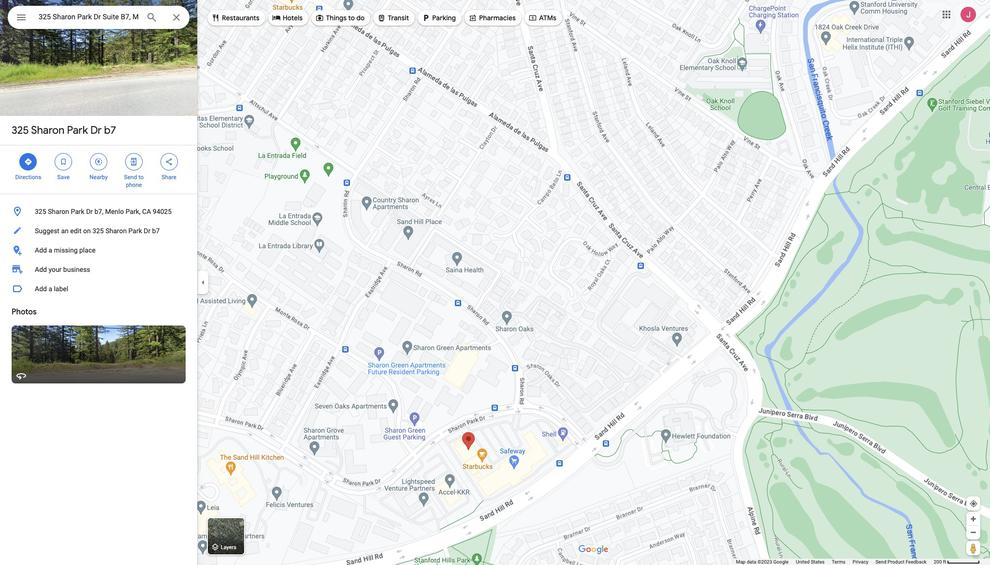 Task type: vqa. For each thing, say whether or not it's contained in the screenshot.
you to the top
no



Task type: locate. For each thing, give the bounding box(es) containing it.
1 vertical spatial 325
[[35, 208, 46, 216]]

b7 inside suggest an edit on 325 sharon park dr b7 button
[[152, 227, 160, 235]]

park inside 325 sharon park dr b7, menlo park, ca 94025 button
[[71, 208, 84, 216]]

dr for b7
[[90, 124, 102, 137]]

0 vertical spatial to
[[348, 14, 355, 22]]

b7 up 'actions for 325 sharon park dr b7' region
[[104, 124, 116, 137]]

dr inside button
[[86, 208, 93, 216]]

0 vertical spatial 325
[[12, 124, 29, 137]]

add your business link
[[0, 260, 197, 280]]

1 vertical spatial dr
[[86, 208, 93, 216]]

park down park,
[[128, 227, 142, 235]]

1 horizontal spatial 325
[[35, 208, 46, 216]]

325 for 325 sharon park dr b7
[[12, 124, 29, 137]]

add a missing place
[[35, 247, 96, 254]]

1 vertical spatial add
[[35, 266, 47, 274]]

to inside the send to phone
[[139, 174, 144, 181]]

1 vertical spatial park
[[71, 208, 84, 216]]

terms
[[832, 560, 846, 565]]

send left product
[[876, 560, 887, 565]]

sharon down menlo
[[106, 227, 127, 235]]

dr for b7,
[[86, 208, 93, 216]]

none field inside 325 sharon park dr suite b7, menlo park, ca 94025 field
[[39, 11, 138, 23]]


[[315, 13, 324, 23]]

0 vertical spatial park
[[67, 124, 88, 137]]

b7
[[104, 124, 116, 137], [152, 227, 160, 235]]

photos
[[12, 308, 37, 317]]

park for b7,
[[71, 208, 84, 216]]

add for add a missing place
[[35, 247, 47, 254]]

sharon
[[31, 124, 65, 137], [48, 208, 69, 216], [106, 227, 127, 235]]

restaurants
[[222, 14, 260, 22]]


[[422, 13, 431, 23]]

325 inside 325 sharon park dr b7, menlo park, ca 94025 button
[[35, 208, 46, 216]]

zoom in image
[[970, 516, 978, 523]]

send to phone
[[124, 174, 144, 189]]

suggest an edit on 325 sharon park dr b7
[[35, 227, 160, 235]]

a inside add a missing place button
[[49, 247, 52, 254]]

 restaurants
[[211, 13, 260, 23]]

1 vertical spatial send
[[876, 560, 887, 565]]

dr up ""
[[90, 124, 102, 137]]

1 vertical spatial sharon
[[48, 208, 69, 216]]

 things to do
[[315, 13, 365, 23]]

send inside the send to phone
[[124, 174, 137, 181]]

0 vertical spatial sharon
[[31, 124, 65, 137]]


[[529, 13, 537, 23]]

place
[[79, 247, 96, 254]]

united states button
[[796, 560, 825, 566]]

to inside  things to do
[[348, 14, 355, 22]]

sharon for 325 sharon park dr b7
[[31, 124, 65, 137]]

sharon up the 
[[31, 124, 65, 137]]

dr
[[90, 124, 102, 137], [86, 208, 93, 216], [144, 227, 151, 235]]

label
[[54, 285, 68, 293]]

0 vertical spatial b7
[[104, 124, 116, 137]]

business
[[63, 266, 90, 274]]

send inside button
[[876, 560, 887, 565]]

footer
[[736, 560, 934, 566]]

2 vertical spatial add
[[35, 285, 47, 293]]

to up phone on the left top
[[139, 174, 144, 181]]

 atms
[[529, 13, 557, 23]]

to
[[348, 14, 355, 22], [139, 174, 144, 181]]

add
[[35, 247, 47, 254], [35, 266, 47, 274], [35, 285, 47, 293]]

b7 down 94025
[[152, 227, 160, 235]]

google account: james peterson  
(james.peterson1902@gmail.com) image
[[961, 7, 977, 22]]

325 up 
[[12, 124, 29, 137]]

2 add from the top
[[35, 266, 47, 274]]

data
[[747, 560, 757, 565]]

1 horizontal spatial send
[[876, 560, 887, 565]]

send
[[124, 174, 137, 181], [876, 560, 887, 565]]

1 vertical spatial a
[[49, 285, 52, 293]]

200 ft button
[[934, 560, 981, 565]]

325
[[12, 124, 29, 137], [35, 208, 46, 216], [92, 227, 104, 235]]

 transit
[[377, 13, 409, 23]]

200 ft
[[934, 560, 947, 565]]

send for send to phone
[[124, 174, 137, 181]]

add inside button
[[35, 247, 47, 254]]

phone
[[126, 182, 142, 189]]

2 vertical spatial sharon
[[106, 227, 127, 235]]

325 sharon park dr b7, menlo park, ca 94025
[[35, 208, 172, 216]]

325 up suggest
[[35, 208, 46, 216]]

a left missing
[[49, 247, 52, 254]]

menlo
[[105, 208, 124, 216]]

collapse side panel image
[[198, 278, 208, 288]]

map
[[736, 560, 746, 565]]

0 vertical spatial dr
[[90, 124, 102, 137]]


[[130, 157, 138, 167]]

2 vertical spatial 325
[[92, 227, 104, 235]]

a
[[49, 247, 52, 254], [49, 285, 52, 293]]

a left label
[[49, 285, 52, 293]]

0 horizontal spatial b7
[[104, 124, 116, 137]]

add down suggest
[[35, 247, 47, 254]]

325 right on
[[92, 227, 104, 235]]

zoom out image
[[970, 530, 978, 537]]

map data ©2023 google
[[736, 560, 789, 565]]

footer containing map data ©2023 google
[[736, 560, 934, 566]]

dr down ca
[[144, 227, 151, 235]]

3 add from the top
[[35, 285, 47, 293]]

1 vertical spatial to
[[139, 174, 144, 181]]

product
[[888, 560, 905, 565]]

suggest
[[35, 227, 59, 235]]

1 add from the top
[[35, 247, 47, 254]]


[[59, 157, 68, 167]]

things
[[326, 14, 347, 22]]


[[94, 157, 103, 167]]

atms
[[539, 14, 557, 22]]

a inside add a label 'button'
[[49, 285, 52, 293]]

send up phone on the left top
[[124, 174, 137, 181]]

add for add your business
[[35, 266, 47, 274]]

1 horizontal spatial to
[[348, 14, 355, 22]]

suggest an edit on 325 sharon park dr b7 button
[[0, 222, 197, 241]]

2 vertical spatial park
[[128, 227, 142, 235]]

325 inside suggest an edit on 325 sharon park dr b7 button
[[92, 227, 104, 235]]

to left do
[[348, 14, 355, 22]]

 pharmacies
[[469, 13, 516, 23]]

park for b7
[[67, 124, 88, 137]]

0 horizontal spatial to
[[139, 174, 144, 181]]

layers
[[221, 545, 237, 552]]

sharon up an
[[48, 208, 69, 216]]

2 a from the top
[[49, 285, 52, 293]]

0 vertical spatial add
[[35, 247, 47, 254]]

1 vertical spatial b7
[[152, 227, 160, 235]]

privacy button
[[853, 560, 869, 566]]

0 vertical spatial a
[[49, 247, 52, 254]]

 button
[[8, 6, 35, 31]]

None field
[[39, 11, 138, 23]]

do
[[357, 14, 365, 22]]

2 horizontal spatial 325
[[92, 227, 104, 235]]

dr left b7,
[[86, 208, 93, 216]]

1 a from the top
[[49, 247, 52, 254]]

united
[[796, 560, 810, 565]]

an
[[61, 227, 69, 235]]

0 horizontal spatial 325
[[12, 124, 29, 137]]

privacy
[[853, 560, 869, 565]]

b7,
[[95, 208, 104, 216]]


[[272, 13, 281, 23]]

1 horizontal spatial b7
[[152, 227, 160, 235]]

 search field
[[8, 6, 190, 31]]

0 horizontal spatial send
[[124, 174, 137, 181]]

0 vertical spatial send
[[124, 174, 137, 181]]

add inside 'button'
[[35, 285, 47, 293]]

park up edit in the top of the page
[[71, 208, 84, 216]]

sharon inside button
[[48, 208, 69, 216]]

add left label
[[35, 285, 47, 293]]

add your business
[[35, 266, 90, 274]]

park
[[67, 124, 88, 137], [71, 208, 84, 216], [128, 227, 142, 235]]

park up the 
[[67, 124, 88, 137]]

2 vertical spatial dr
[[144, 227, 151, 235]]

325 sharon park dr b7, menlo park, ca 94025 button
[[0, 202, 197, 222]]

325 Sharon Park Dr Suite B7, Menlo Park, CA 94025 field
[[8, 6, 190, 29]]

google maps element
[[0, 0, 991, 566]]

add left your on the left
[[35, 266, 47, 274]]

add a label button
[[0, 280, 197, 299]]



Task type: describe. For each thing, give the bounding box(es) containing it.

[[377, 13, 386, 23]]

a for label
[[49, 285, 52, 293]]

transit
[[388, 14, 409, 22]]


[[15, 11, 27, 24]]

sharon inside button
[[106, 227, 127, 235]]

edit
[[70, 227, 82, 235]]

hotels
[[283, 14, 303, 22]]

add a label
[[35, 285, 68, 293]]

©2023
[[758, 560, 773, 565]]

park inside suggest an edit on 325 sharon park dr b7 button
[[128, 227, 142, 235]]

a for missing
[[49, 247, 52, 254]]

show street view coverage image
[[967, 542, 981, 556]]

states
[[811, 560, 825, 565]]

terms button
[[832, 560, 846, 566]]

footer inside google maps element
[[736, 560, 934, 566]]

325 sharon park dr b7 main content
[[0, 0, 197, 566]]

google
[[774, 560, 789, 565]]

200
[[934, 560, 942, 565]]

sharon for 325 sharon park dr b7, menlo park, ca 94025
[[48, 208, 69, 216]]

pharmacies
[[479, 14, 516, 22]]

add a missing place button
[[0, 241, 197, 260]]

send product feedback
[[876, 560, 927, 565]]

feedback
[[906, 560, 927, 565]]

94025
[[153, 208, 172, 216]]

ft
[[944, 560, 947, 565]]

 hotels
[[272, 13, 303, 23]]

share
[[162, 174, 176, 181]]

 parking
[[422, 13, 456, 23]]


[[469, 13, 477, 23]]


[[24, 157, 33, 167]]

325 sharon park dr b7
[[12, 124, 116, 137]]

325 for 325 sharon park dr b7, menlo park, ca 94025
[[35, 208, 46, 216]]

park,
[[126, 208, 141, 216]]

united states
[[796, 560, 825, 565]]

missing
[[54, 247, 78, 254]]


[[165, 157, 173, 167]]

send for send product feedback
[[876, 560, 887, 565]]

dr inside button
[[144, 227, 151, 235]]

on
[[83, 227, 91, 235]]

send product feedback button
[[876, 560, 927, 566]]

actions for 325 sharon park dr b7 region
[[0, 146, 197, 194]]

add for add a label
[[35, 285, 47, 293]]

show your location image
[[970, 500, 979, 509]]

ca
[[142, 208, 151, 216]]

your
[[49, 266, 62, 274]]


[[211, 13, 220, 23]]

save
[[57, 174, 70, 181]]

parking
[[432, 14, 456, 22]]

nearby
[[90, 174, 108, 181]]

directions
[[15, 174, 41, 181]]



